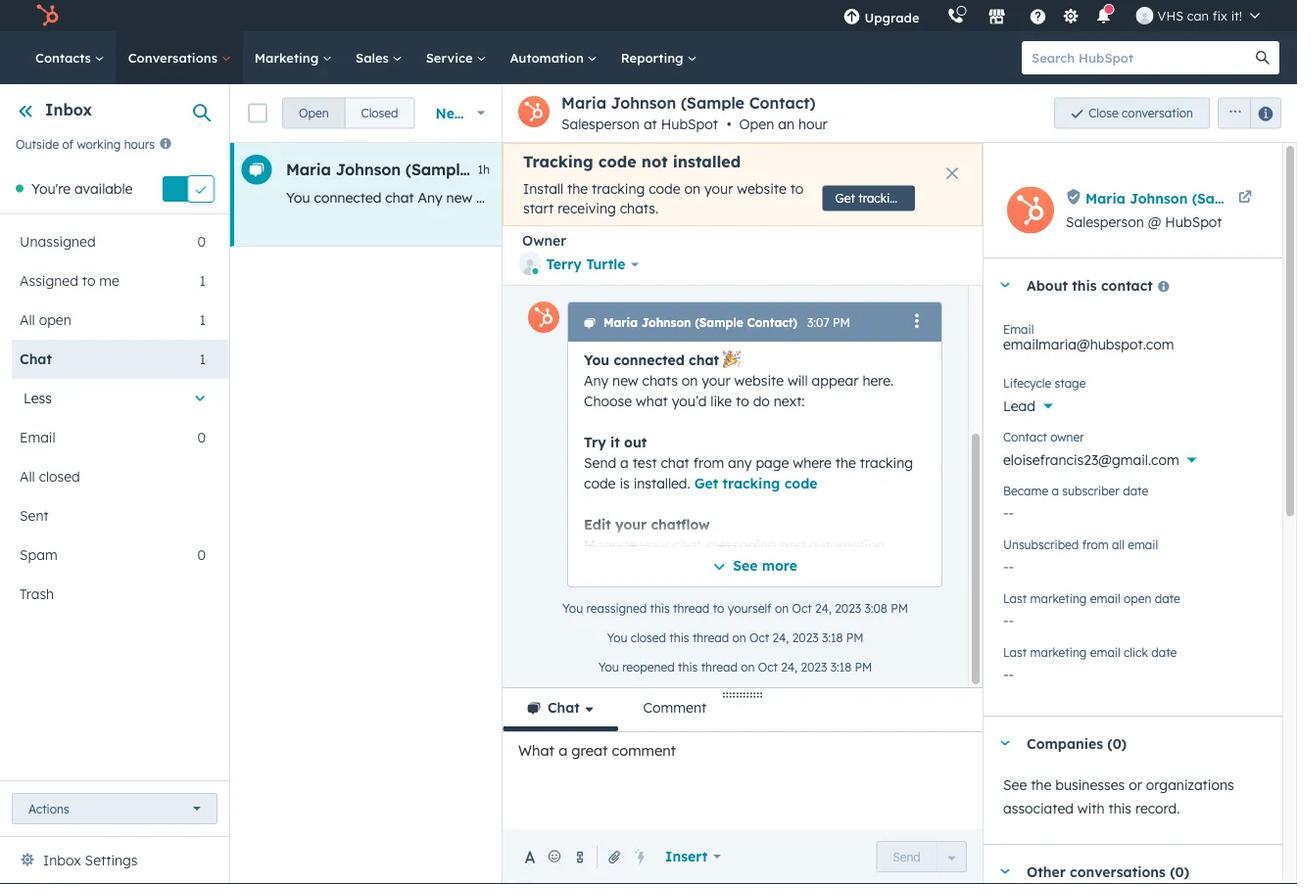 Task type: vqa. For each thing, say whether or not it's contained in the screenshot.
Edit your chatflow Manage your chat messaging and automation.
yes



Task type: locate. For each thing, give the bounding box(es) containing it.
you reassigned this thread to yourself on oct 24, 2023 3:08 pm
[[562, 601, 908, 616]]

behaviour
[[662, 701, 727, 718]]

will inside you connected chat 🎉 any new chats on your website will appear here. choose what you'd like to do next:
[[788, 372, 808, 389]]

website down installed
[[737, 180, 787, 197]]

1 horizontal spatial see
[[1003, 777, 1027, 794]]

test inside try it out send a test chat from any page where the tracking code is installed.
[[633, 454, 657, 471]]

1 vertical spatial choose
[[584, 393, 632, 410]]

0 vertical spatial 1
[[199, 272, 206, 289]]

closed inside button
[[39, 468, 80, 485]]

this inside dropdown button
[[1072, 277, 1097, 294]]

0 horizontal spatial test
[[633, 454, 657, 471]]

page up salesperson @ hubspot
[[1189, 189, 1222, 206]]

comment
[[612, 742, 676, 760]]

1 vertical spatial 1
[[199, 311, 206, 329]]

pm down widget.
[[855, 660, 872, 675]]

1 vertical spatial caret image
[[999, 741, 1011, 746]]

website down 🎉
[[734, 372, 784, 389]]

1 horizontal spatial what
[[783, 189, 816, 206]]

1 caret image from the top
[[999, 283, 1011, 288]]

salesperson left @
[[1066, 214, 1144, 231]]

next: inside live chat from maria johnson (sample contact) with context you connected chat
any new chats on your website will appear here. choose what you'd like to do next:

try it out 
send a test chat from any page where the tracking code is installed: https://app.hubs row
[[921, 189, 953, 206]]

(sample for maria johnson (sample contact) salesperson at hubspot • open an hour
[[681, 93, 745, 113]]

all for all open
[[20, 311, 35, 329]]

0 horizontal spatial where
[[793, 454, 832, 471]]

1 horizontal spatial group
[[1210, 97, 1282, 129]]

t
[[1293, 189, 1297, 206]]

1 all from the top
[[20, 311, 35, 329]]

any
[[418, 189, 442, 206], [584, 372, 609, 389]]

assigned
[[20, 272, 78, 289]]

reporting link
[[609, 31, 709, 84]]

2023 right style
[[792, 631, 819, 645]]

what up installed.
[[636, 393, 668, 410]]

1 horizontal spatial choose
[[732, 189, 780, 206]]

chat
[[385, 189, 414, 206], [1094, 189, 1123, 206], [689, 351, 719, 369], [661, 454, 690, 471], [673, 537, 702, 554], [827, 619, 856, 636], [629, 701, 658, 718]]

3 caret image from the top
[[999, 870, 1011, 874]]

Unsubscribed from all email text field
[[1003, 549, 1263, 580]]

johnson for maria johnson (sample contact) 3:07 pm
[[641, 316, 691, 330]]

group down sales
[[282, 97, 415, 129]]

close conversation button
[[1054, 97, 1210, 129]]

1 1 from the top
[[199, 272, 206, 289]]

2 last from the top
[[1003, 645, 1027, 660]]

hours
[[124, 136, 155, 151]]

chat left set
[[548, 700, 580, 717]]

of inside main content
[[778, 619, 791, 636]]

caret image left the other
[[999, 870, 1011, 874]]

see for see more
[[733, 557, 758, 574]]

chats down maria johnson (sample contact) 3:07 pm at the top of page
[[642, 372, 678, 389]]

settings
[[85, 852, 138, 870]]

the for see the businesses or organizations associated with this record.
[[1031, 777, 1052, 794]]

new
[[446, 189, 472, 206], [612, 372, 638, 389]]

marketing for last marketing email open date
[[1030, 591, 1087, 606]]

test up installed.
[[633, 454, 657, 471]]

inbox left "settings"
[[43, 852, 81, 870]]

page up 'get tracking code' link
[[756, 454, 789, 471]]

email
[[1003, 322, 1034, 337], [20, 429, 55, 446]]

lifecycle stage
[[1003, 376, 1086, 390]]

24, for you closed this thread on
[[773, 631, 789, 645]]

0 vertical spatial choose
[[732, 189, 780, 206]]

menu
[[829, 0, 1274, 31]]

do inside you connected chat 🎉 any new chats on your website will appear here. choose what you'd like to do next:
[[753, 393, 770, 410]]

1 horizontal spatial from
[[1082, 537, 1109, 552]]

johnson up @
[[1130, 190, 1188, 207]]

(0) right the conversations
[[1170, 863, 1189, 881]]

1 marketing from the top
[[1030, 591, 1087, 606]]

this for you reopened this thread on oct 24, 2023 3:18 pm
[[678, 660, 698, 675]]

thread down 'you closed this thread on oct 24, 2023 3:18 pm'
[[701, 660, 738, 675]]

send
[[1017, 189, 1050, 206], [584, 454, 616, 471], [893, 850, 921, 865]]

0 vertical spatial connected
[[314, 189, 382, 206]]

open down 'marketing' link
[[299, 106, 329, 121]]

1 vertical spatial open
[[1124, 591, 1152, 606]]

2 vertical spatial send
[[893, 850, 921, 865]]

1 horizontal spatial any
[[584, 372, 609, 389]]

Became a subscriber date text field
[[1003, 495, 1263, 526]]

2023 left 3:08
[[835, 601, 861, 616]]

0 horizontal spatial hubspot
[[661, 116, 718, 133]]

website inside "install the tracking code on your website to start receiving chats."
[[737, 180, 787, 197]]

tracking code not installed alert
[[503, 143, 983, 227]]

2023 for you reopened this thread on oct 24, 2023 3:18 pm
[[801, 660, 827, 675]]

0 vertical spatial test
[[1066, 189, 1090, 206]]

start
[[523, 199, 554, 217]]

terry turtle
[[546, 256, 625, 273]]

you inside row
[[286, 189, 310, 206]]

2 0 from the top
[[197, 429, 206, 446]]

this down or
[[1109, 800, 1132, 818]]

next: up try it out send a test chat from any page where the tracking code is installed.
[[774, 393, 805, 410]]

1 vertical spatial try
[[584, 434, 606, 451]]

1 vertical spatial page
[[756, 454, 789, 471]]

next: inside you connected chat 🎉 any new chats on your website will appear here. choose what you'd like to do next:
[[774, 393, 805, 410]]

salesperson @ hubspot
[[1066, 214, 1222, 231]]

contact) up an
[[749, 93, 816, 113]]

(sample left contac
[[1192, 190, 1249, 207]]

a right the what
[[559, 742, 567, 760]]

oct down style
[[758, 660, 778, 675]]

team's
[[827, 701, 870, 718]]

you inside you connected chat 🎉 any new chats on your website will appear here. choose what you'd like to do next:
[[584, 351, 610, 369]]

1 horizontal spatial you'd
[[819, 189, 854, 206]]

receiving
[[558, 199, 616, 217]]

see
[[733, 557, 758, 574], [1003, 777, 1027, 794]]

menu item
[[933, 0, 937, 31]]

0 horizontal spatial try
[[584, 434, 606, 451]]

you for you closed this thread on oct 24, 2023 3:18 pm
[[607, 631, 628, 645]]

your inside you connected chat 🎉 any new chats on your website will appear here. choose what you'd like to do next:
[[702, 372, 731, 389]]

all down assigned
[[20, 311, 35, 329]]

a inside live chat from maria johnson (sample contact) with context you connected chat
any new chats on your website will appear here. choose what you'd like to do next:

try it out 
send a test chat from any page where the tracking code is installed: https://app.hubs row
[[1054, 189, 1062, 206]]

1 horizontal spatial open
[[739, 116, 774, 133]]

2 vertical spatial 0
[[197, 547, 206, 564]]

0 vertical spatial thread
[[673, 601, 710, 616]]

3 1 from the top
[[199, 351, 206, 368]]

email right all
[[1128, 537, 1158, 552]]

0 vertical spatial chat
[[20, 351, 52, 368]]

maria inside row
[[286, 160, 331, 179]]

2 vertical spatial 24,
[[781, 660, 798, 675]]

email for open
[[1090, 591, 1120, 606]]

a up about
[[1054, 189, 1062, 206]]

johnson inside row
[[336, 160, 401, 179]]

0 horizontal spatial salesperson
[[561, 116, 640, 133]]

0 vertical spatial any
[[1161, 189, 1185, 206]]

last down unsubscribed at the bottom right of page
[[1003, 591, 1027, 606]]

0 horizontal spatial next:
[[774, 393, 805, 410]]

2 vertical spatial thread
[[701, 660, 738, 675]]

2 group from the left
[[1210, 97, 1282, 129]]

1 vertical spatial closed
[[631, 631, 666, 645]]

see more
[[733, 557, 797, 574]]

see inside see the businesses or organizations associated with this record.
[[1003, 777, 1027, 794]]

help image
[[1029, 9, 1047, 26]]

choose up is
[[584, 393, 632, 410]]

0 horizontal spatial it
[[610, 434, 620, 451]]

to inside "install the tracking code on your website to start receiving chats."
[[790, 180, 804, 197]]

close
[[1089, 106, 1119, 121]]

0 horizontal spatial you'd
[[672, 393, 707, 410]]

johnson for maria johnson (sample contac
[[1130, 190, 1188, 207]]

next: down close icon
[[921, 189, 953, 206]]

oct for you closed this thread on
[[750, 631, 769, 645]]

1 0 from the top
[[197, 233, 206, 250]]

3:18 for you reopened this thread on oct 24, 2023 3:18 pm
[[830, 660, 852, 675]]

chats inside row
[[476, 189, 512, 206]]

0 vertical spatial like
[[858, 189, 880, 206]]

1 vertical spatial all
[[20, 468, 35, 485]]

the inside row
[[1269, 189, 1289, 206]]

1 horizontal spatial email
[[1003, 322, 1034, 337]]

oct down more
[[792, 601, 812, 616]]

you left the reassigned
[[562, 601, 583, 616]]

organizations
[[1146, 777, 1234, 794]]

1 vertical spatial 3:18
[[830, 660, 852, 675]]

on up owner
[[516, 189, 532, 206]]

get inside button
[[835, 191, 855, 206]]

main content containing maria johnson (sample contact)
[[230, 71, 1297, 885]]

open right •
[[739, 116, 774, 133]]

try up edit
[[584, 434, 606, 451]]

open inside maria johnson (sample contact) salesperson at hubspot • open an hour
[[739, 116, 774, 133]]

1 vertical spatial (0)
[[1170, 863, 1189, 881]]

set
[[584, 701, 605, 718]]

record.
[[1135, 800, 1180, 818]]

1 vertical spatial send
[[584, 454, 616, 471]]

chat left 🎉
[[689, 351, 719, 369]]

email down about
[[1003, 322, 1034, 337]]

menu containing vhs can fix it!
[[829, 0, 1274, 31]]

on inside "install the tracking code on your website to start receiving chats."
[[684, 180, 701, 197]]

the up receiving
[[567, 180, 588, 197]]

website inside you connected chat 🎉 any new chats on your website will appear here. choose what you'd like to do next:
[[734, 372, 784, 389]]

closed up reopened
[[631, 631, 666, 645]]

your
[[704, 180, 733, 197], [536, 189, 564, 206], [702, 372, 731, 389], [615, 516, 647, 533], [641, 537, 670, 554], [795, 619, 824, 636], [794, 701, 823, 718]]

send inside try it out send a test chat from any page where the tracking code is installed.
[[584, 454, 616, 471]]

page
[[1189, 189, 1222, 206], [756, 454, 789, 471]]

contact
[[1101, 277, 1153, 294]]

hubspot image
[[35, 4, 59, 27]]

hubspot down 'maria johnson (sample contac' link
[[1165, 214, 1222, 231]]

0 vertical spatial inbox
[[45, 100, 92, 120]]

this right about
[[1072, 277, 1097, 294]]

search image
[[1256, 51, 1270, 65]]

inbox for inbox
[[45, 100, 92, 120]]

from left all
[[1082, 537, 1109, 552]]

thread for reopened
[[701, 660, 738, 675]]

0 horizontal spatial chat
[[20, 351, 52, 368]]

@
[[1148, 214, 1161, 231]]

spam
[[20, 547, 57, 564]]

any
[[1161, 189, 1185, 206], [728, 454, 752, 471]]

0 vertical spatial get
[[835, 191, 855, 206]]

2 vertical spatial 2023
[[801, 660, 827, 675]]

1 vertical spatial test
[[633, 454, 657, 471]]

0 vertical spatial hubspot
[[661, 116, 718, 133]]

the for customize the color and style of your chat widget.
[[655, 619, 676, 636]]

see up associated
[[1003, 777, 1027, 794]]

code
[[598, 152, 637, 171], [649, 180, 681, 197], [907, 191, 935, 206], [584, 475, 616, 492], [784, 475, 817, 492]]

all inside button
[[20, 468, 35, 485]]

to inside you connected chat 🎉 any new chats on your website will appear here. choose what you'd like to do next:
[[736, 393, 749, 410]]

(0) inside dropdown button
[[1170, 863, 1189, 881]]

0 horizontal spatial page
[[756, 454, 789, 471]]

the left t in the top right of the page
[[1269, 189, 1289, 206]]

0 vertical spatial (0)
[[1107, 735, 1127, 752]]

2 caret image from the top
[[999, 741, 1011, 746]]

maria johnson (sample contact) 3:07 pm
[[604, 316, 850, 330]]

thread for closed
[[693, 631, 729, 645]]

0 horizontal spatial do
[[753, 393, 770, 410]]

any inside try it out send a test chat from any page where the tracking code is installed.
[[728, 454, 752, 471]]

about this contact button
[[984, 259, 1263, 312]]

try inside row
[[956, 189, 976, 206]]

on inside you connected chat 🎉 any new chats on your website will appear here. choose what you'd like to do next:
[[682, 372, 698, 389]]

0 vertical spatial get tracking code
[[835, 191, 935, 206]]

send inside 'button'
[[893, 850, 921, 865]]

open down unsubscribed from all email text field
[[1124, 591, 1152, 606]]

choose down installed
[[732, 189, 780, 206]]

this right reopened
[[678, 660, 698, 675]]

the inside see the businesses or organizations associated with this record.
[[1031, 777, 1052, 794]]

closed up sent
[[39, 468, 80, 485]]

where left t in the top right of the page
[[1226, 189, 1265, 206]]

connected inside you connected chat 🎉 any new chats on your website will appear here. choose what you'd like to do next:
[[614, 351, 685, 369]]

1 horizontal spatial it
[[979, 189, 988, 206]]

vhs can fix it!
[[1158, 7, 1242, 24]]

group down search 'button'
[[1210, 97, 1282, 129]]

open down assigned
[[39, 311, 71, 329]]

1 last from the top
[[1003, 591, 1027, 606]]

thread
[[673, 601, 710, 616], [693, 631, 729, 645], [701, 660, 738, 675]]

connected inside row
[[314, 189, 382, 206]]

1 vertical spatial last
[[1003, 645, 1027, 660]]

maria down turtle
[[604, 316, 638, 330]]

group
[[282, 97, 415, 129], [1210, 97, 1282, 129]]

your down installed
[[704, 180, 733, 197]]

last down last marketing email open date
[[1003, 645, 1027, 660]]

2 1 from the top
[[199, 311, 206, 329]]

johnson up at
[[611, 93, 676, 113]]

0 horizontal spatial group
[[282, 97, 415, 129]]

1 vertical spatial see
[[1003, 777, 1027, 794]]

website
[[737, 180, 787, 197], [568, 189, 618, 206], [734, 372, 784, 389]]

your left team's
[[794, 701, 823, 718]]

0 vertical spatial 0
[[197, 233, 206, 250]]

marketing for last marketing email click date
[[1030, 645, 1087, 660]]

date for open
[[1155, 591, 1180, 606]]

upgrade
[[865, 9, 920, 25]]

any up 'get tracking code' link
[[728, 454, 752, 471]]

1 vertical spatial thread
[[693, 631, 729, 645]]

great
[[572, 742, 608, 760]]

you're available image
[[16, 185, 24, 193]]

(0) up businesses
[[1107, 735, 1127, 752]]

on down installed
[[684, 180, 701, 197]]

last for last marketing email click date
[[1003, 645, 1027, 660]]

will down 3:07
[[788, 372, 808, 389]]

or
[[1129, 777, 1142, 794]]

contact) inside live chat from maria johnson (sample contact) with context you connected chat
any new chats on your website will appear here. choose what you'd like to do next:

try it out 
send a test chat from any page where the tracking code is installed: https://app.hubs row
[[474, 160, 540, 179]]

0 vertical spatial it
[[979, 189, 988, 206]]

3:18
[[822, 631, 843, 645], [830, 660, 852, 675]]

maria for maria johnson (sample contac
[[1086, 190, 1126, 207]]

0
[[197, 233, 206, 250], [197, 429, 206, 446], [197, 547, 206, 564]]

closed inside main content
[[631, 631, 666, 645]]

appear inside row
[[646, 189, 693, 206]]

inbox up outside of working hours in the left of the page
[[45, 100, 92, 120]]

get tracking code
[[835, 191, 935, 206], [694, 475, 817, 492]]

what inside you connected chat 🎉 any new chats on your website will appear here. choose what you'd like to do next:
[[636, 393, 668, 410]]

0 horizontal spatial open
[[39, 311, 71, 329]]

contact) inside maria johnson (sample contact) salesperson at hubspot • open an hour
[[749, 93, 816, 113]]

3 0 from the top
[[197, 547, 206, 564]]

caret image
[[999, 283, 1011, 288], [999, 741, 1011, 746], [999, 870, 1011, 874]]

1 horizontal spatial hubspot
[[1165, 214, 1222, 231]]

tracking
[[592, 180, 645, 197], [858, 191, 904, 206], [860, 454, 913, 471], [723, 475, 780, 492]]

1 group from the left
[[282, 97, 415, 129]]

installed.
[[634, 475, 690, 492]]

0 vertical spatial do
[[901, 189, 918, 206]]

0 horizontal spatial get
[[694, 475, 718, 492]]

johnson inside maria johnson (sample contact) salesperson at hubspot • open an hour
[[611, 93, 676, 113]]

3:18 for you closed this thread on oct 24, 2023 3:18 pm
[[822, 631, 843, 645]]

will
[[622, 189, 642, 206], [788, 372, 808, 389]]

live chat from maria johnson (sample contact) with context you connected chat
any new chats on your website will appear here. choose what you'd like to do next:

try it out 
send a test chat from any page where the tracking code is installed: https://app.hubs row
[[230, 143, 1297, 247]]

any up @
[[1161, 189, 1185, 206]]

connected down maria johnson (sample contact)
[[314, 189, 382, 206]]

1 vertical spatial out
[[624, 434, 647, 451]]

caret image inside other conversations (0) dropdown button
[[999, 870, 1011, 874]]

marketing down last marketing email open date
[[1030, 645, 1087, 660]]

chats.
[[620, 199, 659, 217]]

from
[[1127, 189, 1157, 206], [693, 454, 724, 471], [1082, 537, 1109, 552]]

0 horizontal spatial any
[[418, 189, 442, 206]]

messaging
[[706, 537, 777, 554]]

thread up color
[[673, 601, 710, 616]]

2 vertical spatial email
[[1090, 645, 1120, 660]]

contact)
[[749, 93, 816, 113], [474, 160, 540, 179], [747, 316, 798, 330]]

1 vertical spatial it
[[610, 434, 620, 451]]

sales
[[356, 49, 393, 66]]

owner
[[1051, 430, 1084, 444]]

0 vertical spatial all
[[20, 311, 35, 329]]

caret image inside companies (0) dropdown button
[[999, 741, 1011, 746]]

connected for you connected chat 🎉 any new chats on your website will appear here. choose what you'd like to do next:
[[614, 351, 685, 369]]

group containing open
[[282, 97, 415, 129]]

1 vertical spatial any
[[584, 372, 609, 389]]

chat down chatflow
[[673, 537, 702, 554]]

style
[[744, 619, 774, 636]]

email inside email emailmaria@hubspot.com
[[1003, 322, 1034, 337]]

from up 'get tracking code' link
[[693, 454, 724, 471]]

here. inside you connected chat 🎉 any new chats on your website will appear here. choose what you'd like to do next:
[[863, 372, 894, 389]]

email for email emailmaria@hubspot.com
[[1003, 322, 1034, 337]]

1 horizontal spatial try
[[956, 189, 976, 206]]

see the businesses or organizations associated with this record.
[[1003, 777, 1234, 818]]

(sample left 1h
[[405, 160, 469, 179]]

website inside row
[[568, 189, 618, 206]]

the up automation.
[[836, 454, 856, 471]]

your inside "install the tracking code on your website to start receiving chats."
[[704, 180, 733, 197]]

choose inside you connected chat 🎉 any new chats on your website will appear here. choose what you'd like to do next:
[[584, 393, 632, 410]]

like inside you connected chat 🎉 any new chats on your website will appear here. choose what you'd like to do next:
[[711, 393, 732, 410]]

the inside "install the tracking code on your website to start receiving chats."
[[567, 180, 588, 197]]

what down an
[[783, 189, 816, 206]]

maria inside maria johnson (sample contact) salesperson at hubspot • open an hour
[[561, 93, 606, 113]]

1 vertical spatial email
[[1090, 591, 1120, 606]]

newest
[[435, 104, 486, 121]]

Closed button
[[344, 97, 415, 129]]

0 vertical spatial and
[[780, 537, 805, 554]]

0 horizontal spatial open
[[299, 106, 329, 121]]

to inside row
[[883, 189, 897, 206]]

2 all from the top
[[20, 468, 35, 485]]

this up reopened
[[669, 631, 689, 645]]

1 vertical spatial any
[[728, 454, 752, 471]]

0 vertical spatial oct
[[792, 601, 812, 616]]

1 horizontal spatial (0)
[[1170, 863, 1189, 881]]

1 vertical spatial you'd
[[672, 393, 707, 410]]

1 vertical spatial 24,
[[773, 631, 789, 645]]

0 vertical spatial where
[[1226, 189, 1265, 206]]

1 vertical spatial contact)
[[474, 160, 540, 179]]

terry turtle image
[[1136, 7, 1154, 24]]

0 vertical spatial any
[[418, 189, 442, 206]]

1 horizontal spatial chat
[[548, 700, 580, 717]]

2 marketing from the top
[[1030, 645, 1087, 660]]

and up more
[[780, 537, 805, 554]]

all closed
[[20, 468, 80, 485]]

chat inside you connected chat 🎉 any new chats on your website will appear here. choose what you'd like to do next:
[[689, 351, 719, 369]]

will inside row
[[622, 189, 642, 206]]

(sample
[[681, 93, 745, 113], [405, 160, 469, 179], [1192, 190, 1249, 207], [695, 316, 743, 330]]

unsubscribed
[[1003, 537, 1079, 552]]

0 for spam
[[197, 547, 206, 564]]

email down "less"
[[20, 429, 55, 446]]

thread up you reopened this thread on oct 24, 2023 3:18 pm
[[693, 631, 729, 645]]

became a subscriber date
[[1003, 484, 1148, 498]]

a
[[1054, 189, 1062, 206], [620, 454, 629, 471], [1052, 484, 1059, 498], [559, 742, 567, 760]]

appear down not
[[646, 189, 693, 206]]

1 vertical spatial hubspot
[[1165, 214, 1222, 231]]

code inside try it out send a test chat from any page where the tracking code is installed.
[[584, 475, 616, 492]]

all
[[1112, 537, 1125, 552]]

chats down 1h
[[476, 189, 512, 206]]

from inside row
[[1127, 189, 1157, 206]]

tracking inside try it out send a test chat from any page where the tracking code is installed.
[[860, 454, 913, 471]]

of
[[62, 136, 74, 151], [778, 619, 791, 636]]

the
[[567, 180, 588, 197], [1269, 189, 1289, 206], [836, 454, 856, 471], [655, 619, 676, 636], [1031, 777, 1052, 794]]

of right 'outside'
[[62, 136, 74, 151]]

0 horizontal spatial any
[[728, 454, 752, 471]]

0 horizontal spatial (0)
[[1107, 735, 1127, 752]]

maria up salesperson @ hubspot
[[1086, 190, 1126, 207]]

1 horizontal spatial page
[[1189, 189, 1222, 206]]

0 vertical spatial appear
[[646, 189, 693, 206]]

oct for you reopened this thread on
[[758, 660, 778, 675]]

0 vertical spatial here.
[[696, 189, 728, 206]]

you connected chat 🎉 any new chats on your website will appear here. choose what you'd like to do next:
[[584, 351, 894, 410]]

the for install the tracking code on your website to start receiving chats.
[[567, 180, 588, 197]]

any inside row
[[418, 189, 442, 206]]

0 vertical spatial try
[[956, 189, 976, 206]]

chat left widget.
[[827, 619, 856, 636]]

eloisefrancis23@gmail.com button
[[1003, 441, 1263, 473]]

johnson down closed button
[[336, 160, 401, 179]]

see inside button
[[733, 557, 758, 574]]

inbox inside inbox settings link
[[43, 852, 81, 870]]

1 horizontal spatial any
[[1161, 189, 1185, 206]]

sent button
[[12, 497, 206, 536]]

last marketing email click date
[[1003, 645, 1177, 660]]

date right click on the right of page
[[1151, 645, 1177, 660]]

service link
[[414, 31, 498, 84]]

1 vertical spatial what
[[636, 393, 668, 410]]

1 vertical spatial appear
[[812, 372, 859, 389]]

1 horizontal spatial closed
[[631, 631, 666, 645]]

1 horizontal spatial will
[[788, 372, 808, 389]]

oct down "yourself"
[[750, 631, 769, 645]]

try down close icon
[[956, 189, 976, 206]]

date down eloisefrancis23@gmail.com popup button
[[1123, 484, 1148, 498]]

all closed button
[[12, 457, 206, 497]]

sent
[[20, 507, 49, 524]]

0 vertical spatial date
[[1123, 484, 1148, 498]]

0 vertical spatial closed
[[39, 468, 80, 485]]

caret image left companies
[[999, 741, 1011, 746]]

main content
[[230, 71, 1297, 885]]

1 horizontal spatial and
[[780, 537, 805, 554]]

maria down automation link
[[561, 93, 606, 113]]

you down turtle
[[584, 351, 610, 369]]

(sample inside row
[[405, 160, 469, 179]]

you for you reassigned this thread to yourself on oct 24, 2023 3:08 pm
[[562, 601, 583, 616]]

get
[[835, 191, 855, 206], [694, 475, 718, 492]]

1 horizontal spatial appear
[[812, 372, 859, 389]]

comment button
[[619, 689, 731, 732]]

you'd down hour
[[819, 189, 854, 206]]

install
[[523, 180, 563, 197]]

and down you reassigned this thread to yourself on oct 24, 2023 3:08 pm
[[715, 619, 740, 636]]

see more button
[[712, 554, 797, 579]]

0 vertical spatial out
[[992, 189, 1013, 206]]

hubspot inside maria johnson (sample contact) salesperson at hubspot • open an hour
[[661, 116, 718, 133]]

a up is
[[620, 454, 629, 471]]

maria johnson (sample contac link
[[1086, 187, 1297, 210]]

1 vertical spatial where
[[793, 454, 832, 471]]

associated
[[1003, 800, 1074, 818]]

0 vertical spatial of
[[62, 136, 74, 151]]

from up salesperson @ hubspot
[[1127, 189, 1157, 206]]

became
[[1003, 484, 1049, 498]]

installed
[[673, 152, 741, 171]]

email emailmaria@hubspot.com
[[1003, 322, 1174, 353]]

2023 up team's
[[801, 660, 827, 675]]

24,
[[815, 601, 832, 616], [773, 631, 789, 645], [781, 660, 798, 675]]

24, down customize the color and style of your chat widget.
[[781, 660, 798, 675]]

email for email
[[20, 429, 55, 446]]

closed
[[39, 468, 80, 485], [631, 631, 666, 645]]

actions button
[[12, 794, 218, 825]]

thread for reassigned
[[673, 601, 710, 616]]



Task type: describe. For each thing, give the bounding box(es) containing it.
(0) inside dropdown button
[[1107, 735, 1127, 752]]

send button
[[876, 842, 937, 873]]

caret image for other conversations (0)
[[999, 870, 1011, 874]]

any inside you connected chat 🎉 any new chats on your website will appear here. choose what you'd like to do next:
[[584, 372, 609, 389]]

date for click
[[1151, 645, 1177, 660]]

chat inside edit your chatflow manage your chat messaging and automation.
[[673, 537, 702, 554]]

out inside row
[[992, 189, 1013, 206]]

contact) for maria johnson (sample contact) salesperson at hubspot • open an hour
[[749, 93, 816, 113]]

and inside edit your chatflow manage your chat messaging and automation.
[[780, 537, 805, 554]]

reassigned
[[586, 601, 647, 616]]

email for click
[[1090, 645, 1120, 660]]

settings image
[[1062, 8, 1080, 26]]

(sample for maria johnson (sample contact)
[[405, 160, 469, 179]]

tracking inside button
[[858, 191, 904, 206]]

service
[[426, 49, 477, 66]]

from inside try it out send a test chat from any page where the tracking code is installed.
[[693, 454, 724, 471]]

what a great comment
[[518, 742, 676, 760]]

maria for maria johnson (sample contact) 3:07 pm
[[604, 316, 638, 330]]

on inside set up chat behaviour based on your team's availability.
[[774, 701, 790, 718]]

set up chat behaviour based on your team's availability.
[[584, 701, 870, 739]]

on down 'you closed this thread on oct 24, 2023 3:18 pm'
[[741, 660, 755, 675]]

new inside you connected chat 🎉 any new chats on your website will appear here. choose what you'd like to do next:
[[612, 372, 638, 389]]

page inside live chat from maria johnson (sample contact) with context you connected chat
any new chats on your website will appear here. choose what you'd like to do next:

try it out 
send a test chat from any page where the tracking code is installed: https://app.hubs row
[[1189, 189, 1222, 206]]

search button
[[1246, 41, 1280, 74]]

closed for you
[[631, 631, 666, 645]]

close image
[[946, 168, 958, 179]]

send inside row
[[1017, 189, 1050, 206]]

help button
[[1021, 0, 1055, 31]]

like inside row
[[858, 189, 880, 206]]

click
[[1124, 645, 1148, 660]]

on inside row
[[516, 189, 532, 206]]

based
[[730, 701, 770, 718]]

businesses
[[1055, 777, 1125, 794]]

new inside row
[[446, 189, 472, 206]]

24, for you reopened this thread on
[[781, 660, 798, 675]]

tracking inside "install the tracking code on your website to start receiving chats."
[[592, 180, 645, 197]]

your inside set up chat behaviour based on your team's availability.
[[794, 701, 823, 718]]

caret image for companies (0)
[[999, 741, 1011, 746]]

tracking
[[523, 152, 593, 171]]

0 vertical spatial open
[[39, 311, 71, 329]]

it inside row
[[979, 189, 988, 206]]

inbox settings link
[[43, 849, 138, 873]]

terry turtle button
[[518, 250, 639, 279]]

last marketing email open date
[[1003, 591, 1180, 606]]

connected for you connected chat any new chats on your website will appear here. choose what you'd like to do next:  try it out  send a test chat from any page where the t
[[314, 189, 382, 206]]

at
[[644, 116, 657, 133]]

calling icon image
[[947, 8, 965, 25]]

you for you connected chat 🎉 any new chats on your website will appear here. choose what you'd like to do next:
[[584, 351, 610, 369]]

me
[[99, 272, 120, 289]]

0 for email
[[197, 429, 206, 446]]

try it out send a test chat from any page where the tracking code is installed.
[[584, 434, 913, 492]]

more
[[762, 557, 797, 574]]

chat inside try it out send a test chat from any page where the tracking code is installed.
[[661, 454, 690, 471]]

it inside try it out send a test chat from any page where the tracking code is installed.
[[610, 434, 620, 451]]

all open
[[20, 311, 71, 329]]

what
[[518, 742, 555, 760]]

eloisefrancis23@gmail.com
[[1003, 452, 1179, 469]]

customize the color and style of your chat widget.
[[584, 619, 907, 636]]

where inside try it out send a test chat from any page where the tracking code is installed.
[[793, 454, 832, 471]]

salesperson inside maria johnson (sample contact) salesperson at hubspot • open an hour
[[561, 116, 640, 133]]

maria johnson (sample contac
[[1086, 190, 1297, 207]]

0 vertical spatial 24,
[[815, 601, 832, 616]]

you closed this thread on oct 24, 2023 3:18 pm
[[607, 631, 864, 645]]

chat button
[[503, 689, 619, 732]]

upgrade image
[[843, 9, 861, 26]]

•
[[727, 116, 731, 133]]

chat inside set up chat behaviour based on your team's availability.
[[629, 701, 658, 718]]

reporting
[[621, 49, 687, 66]]

last for last marketing email open date
[[1003, 591, 1027, 606]]

code inside "install the tracking code on your website to start receiving chats."
[[649, 180, 681, 197]]

what inside row
[[783, 189, 816, 206]]

is
[[620, 475, 630, 492]]

subscriber
[[1062, 484, 1120, 498]]

about
[[1027, 277, 1068, 294]]

conversation
[[1122, 106, 1193, 121]]

conversations link
[[116, 31, 243, 84]]

manage
[[584, 537, 637, 554]]

chatflow
[[651, 516, 710, 533]]

0 horizontal spatial of
[[62, 136, 74, 151]]

this for you reassigned this thread to yourself on oct 24, 2023 3:08 pm
[[650, 601, 670, 616]]

outside of working hours
[[16, 136, 155, 151]]

code inside get tracking code button
[[907, 191, 935, 206]]

Search HubSpot search field
[[1022, 41, 1262, 74]]

all for all closed
[[20, 468, 35, 485]]

customize
[[584, 619, 651, 636]]

this for you closed this thread on oct 24, 2023 3:18 pm
[[669, 631, 689, 645]]

caret image inside about this contact dropdown button
[[999, 283, 1011, 288]]

maria johnson (sample contact) salesperson at hubspot • open an hour
[[561, 93, 828, 133]]

you're
[[31, 180, 71, 197]]

other conversations (0) button
[[984, 846, 1263, 885]]

1 vertical spatial get
[[694, 475, 718, 492]]

less
[[24, 390, 52, 407]]

contact) for maria johnson (sample contact)
[[474, 160, 540, 179]]

actions
[[28, 802, 69, 817]]

closed for all
[[39, 468, 80, 485]]

trash
[[20, 586, 54, 603]]

marketplaces button
[[976, 0, 1018, 31]]

a inside try it out send a test chat from any page where the tracking code is installed.
[[620, 454, 629, 471]]

yourself
[[728, 601, 772, 616]]

0 vertical spatial 2023
[[835, 601, 861, 616]]

companies (0) button
[[984, 717, 1263, 770]]

2023 for you closed this thread on oct 24, 2023 3:18 pm
[[792, 631, 819, 645]]

johnson for maria johnson (sample contact) salesperson at hubspot • open an hour
[[611, 93, 676, 113]]

1 vertical spatial and
[[715, 619, 740, 636]]

out inside try it out send a test chat from any page where the tracking code is installed.
[[624, 434, 647, 451]]

test inside live chat from maria johnson (sample contact) with context you connected chat
any new chats on your website will appear here. choose what you'd like to do next:

try it out 
send a test chat from any page where the tracking code is installed: https://app.hubs row
[[1066, 189, 1090, 206]]

you'd inside you connected chat 🎉 any new chats on your website will appear here. choose what you'd like to do next:
[[672, 393, 707, 410]]

marketplaces image
[[988, 9, 1006, 26]]

trash button
[[12, 575, 206, 614]]

assigned to me
[[20, 272, 120, 289]]

Open button
[[282, 97, 345, 129]]

chat inside button
[[548, 700, 580, 717]]

contacts link
[[24, 31, 116, 84]]

your inside row
[[536, 189, 564, 206]]

Last marketing email open date text field
[[1003, 603, 1263, 634]]

hour
[[798, 116, 828, 133]]

see for see the businesses or organizations associated with this record.
[[1003, 777, 1027, 794]]

here. inside row
[[696, 189, 728, 206]]

notifications image
[[1095, 9, 1113, 26]]

with
[[1078, 800, 1105, 818]]

install the tracking code on your website to start receiving chats.
[[523, 180, 804, 217]]

an
[[778, 116, 795, 133]]

Last marketing email click date text field
[[1003, 656, 1263, 688]]

working
[[77, 136, 121, 151]]

your up manage
[[615, 516, 647, 533]]

1h
[[478, 162, 490, 177]]

on down you reassigned this thread to yourself on oct 24, 2023 3:08 pm
[[732, 631, 746, 645]]

your right style
[[795, 619, 824, 636]]

send group
[[876, 842, 967, 873]]

try inside try it out send a test chat from any page where the tracking code is installed.
[[584, 434, 606, 451]]

companies
[[1027, 735, 1103, 752]]

your down chatflow
[[641, 537, 670, 554]]

on right "yourself"
[[775, 601, 789, 616]]

choose inside live chat from maria johnson (sample contact) with context you connected chat
any new chats on your website will appear here. choose what you'd like to do next:

try it out 
send a test chat from any page where the tracking code is installed: https://app.hubs row
[[732, 189, 780, 206]]

1 for to
[[199, 272, 206, 289]]

chat down maria johnson (sample contact)
[[385, 189, 414, 206]]

you'd inside row
[[819, 189, 854, 206]]

marketing link
[[243, 31, 344, 84]]

terry
[[546, 256, 582, 273]]

0 for unassigned
[[197, 233, 206, 250]]

pm up team's
[[846, 631, 864, 645]]

johnson for maria johnson (sample contact)
[[336, 160, 401, 179]]

maria for maria johnson (sample contact) salesperson at hubspot • open an hour
[[561, 93, 606, 113]]

open inside main content
[[1124, 591, 1152, 606]]

chats inside you connected chat 🎉 any new chats on your website will appear here. choose what you'd like to do next:
[[642, 372, 678, 389]]

you connected chat any new chats on your website will appear here. choose what you'd like to do next:  try it out  send a test chat from any page where the t
[[286, 189, 1297, 206]]

appear inside you connected chat 🎉 any new chats on your website will appear here. choose what you'd like to do next:
[[812, 372, 859, 389]]

🎉
[[723, 351, 737, 369]]

maria for maria johnson (sample contact)
[[286, 160, 331, 179]]

reopened
[[622, 660, 675, 675]]

insert button
[[653, 838, 734, 877]]

color
[[679, 619, 711, 636]]

you for you connected chat any new chats on your website will appear here. choose what you'd like to do next:  try it out  send a test chat from any page where the t
[[286, 189, 310, 206]]

open inside button
[[299, 106, 329, 121]]

conversations
[[128, 49, 221, 66]]

(sample for maria johnson (sample contac
[[1192, 190, 1249, 207]]

inbox for inbox settings
[[43, 852, 81, 870]]

calling icon button
[[939, 3, 972, 29]]

0 horizontal spatial get tracking code
[[694, 475, 817, 492]]

close conversation
[[1089, 106, 1193, 121]]

any inside row
[[1161, 189, 1185, 206]]

edit your chatflow manage your chat messaging and automation.
[[584, 516, 888, 554]]

lead
[[1003, 398, 1035, 415]]

hubspot link
[[24, 4, 73, 27]]

outside
[[16, 136, 59, 151]]

0 vertical spatial email
[[1128, 537, 1158, 552]]

stage
[[1055, 376, 1086, 390]]

not
[[642, 152, 668, 171]]

chat up salesperson @ hubspot
[[1094, 189, 1123, 206]]

page inside try it out send a test chat from any page where the tracking code is installed.
[[756, 454, 789, 471]]

settings link
[[1059, 5, 1083, 26]]

the inside try it out send a test chat from any page where the tracking code is installed.
[[836, 454, 856, 471]]

(sample for maria johnson (sample contact) 3:07 pm
[[695, 316, 743, 330]]

pm right 3:08
[[891, 601, 908, 616]]

pm right 3:07
[[833, 316, 850, 330]]

1 vertical spatial salesperson
[[1066, 214, 1144, 231]]

newest button
[[423, 94, 498, 133]]

a right became
[[1052, 484, 1059, 498]]

you for you reopened this thread on oct 24, 2023 3:18 pm
[[598, 660, 619, 675]]

availability.
[[584, 722, 657, 739]]

where inside row
[[1226, 189, 1265, 206]]

vhs
[[1158, 7, 1184, 24]]

fix
[[1213, 7, 1228, 24]]

get tracking code inside button
[[835, 191, 935, 206]]

2 vertical spatial from
[[1082, 537, 1109, 552]]

contact) for maria johnson (sample contact) 3:07 pm
[[747, 316, 798, 330]]

1 for open
[[199, 311, 206, 329]]

do inside live chat from maria johnson (sample contact) with context you connected chat
any new chats on your website will appear here. choose what you'd like to do next:

try it out 
send a test chat from any page where the tracking code is installed: https://app.hubs row
[[901, 189, 918, 206]]

this inside see the businesses or organizations associated with this record.
[[1109, 800, 1132, 818]]



